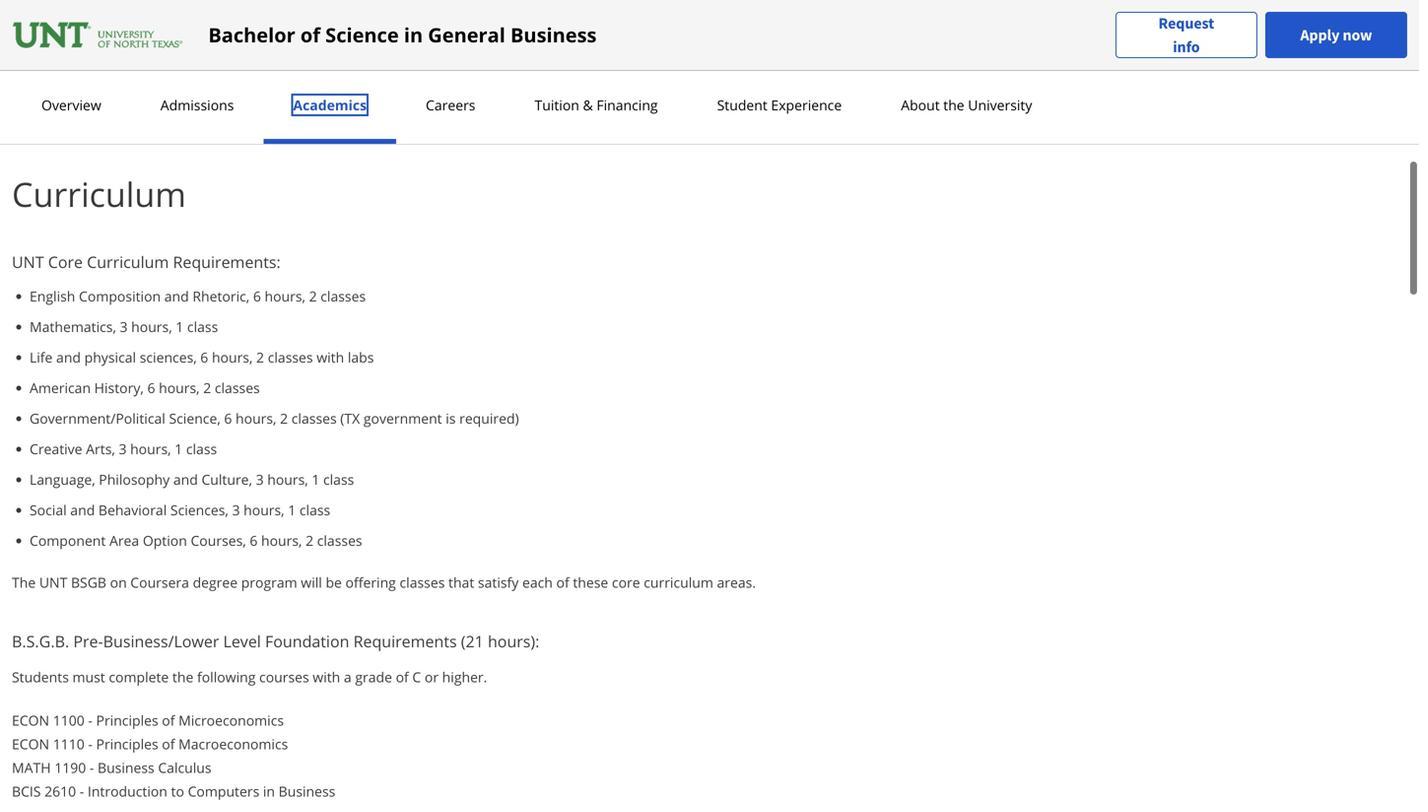 Task type: describe. For each thing, give the bounding box(es) containing it.
a down economics,
[[284, 93, 292, 112]]

apply
[[1301, 25, 1340, 45]]

the unt bsgb on coursera degree program will be offering classes that satisfy each of these core curriculum areas.
[[12, 573, 756, 592]]

classes left that
[[400, 573, 445, 592]]

on inside you'll need a total of 120 credit hours to earn your bachelor of science in general business from unt. you'll undertake 42 core hours, 24 pre- business and professional development hours, 36 advanced business hours, and 15-18 elective hours to achieve your goal. your studies will focus on broad business disciplines like economics, accounting, finance, business analytics, information systems, management, and marketing. you'll also have the opportunity to choose a concentration in either management or marketing to tailor your learning towards a particular career path.
[[50, 70, 67, 88]]

unt core curriculum requirements:
[[12, 251, 281, 273]]

also
[[49, 93, 75, 112]]

1 up program
[[288, 501, 296, 520]]

goal.
[[769, 46, 799, 65]]

total
[[97, 22, 126, 41]]

academics
[[293, 96, 367, 114]]

marketing.
[[859, 70, 928, 88]]

information
[[967, 51, 1044, 70]]

path.
[[12, 117, 45, 136]]

program
[[241, 573, 297, 592]]

hours, up finance,
[[461, 46, 502, 65]]

0 horizontal spatial will
[[301, 573, 322, 592]]

1110
[[53, 735, 85, 754]]

experience
[[771, 96, 842, 114]]

academics link
[[287, 96, 373, 114]]

hours, up program
[[261, 531, 302, 550]]

join
[[1093, 27, 1117, 46]]

2 vertical spatial unt
[[39, 573, 67, 592]]

hours, down rhetoric,
[[212, 348, 253, 367]]

1 horizontal spatial your
[[676, 93, 705, 112]]

- right 1100
[[88, 711, 93, 730]]

3 right culture, on the bottom
[[256, 470, 264, 489]]

and left rhetoric,
[[164, 287, 189, 306]]

and down studies on the top of the page
[[831, 70, 855, 88]]

the
[[12, 573, 36, 592]]

hours, down earn
[[272, 46, 313, 65]]

each
[[522, 573, 553, 592]]

(21
[[461, 631, 484, 652]]

- right 1190
[[90, 759, 94, 777]]

classes up government/political science, 6 hours, 2 classes (tx government is required)
[[268, 348, 313, 367]]

studies
[[837, 46, 883, 65]]

&
[[583, 96, 593, 114]]

need
[[49, 22, 82, 41]]

the down business/lower
[[172, 668, 194, 687]]

6 for sciences,
[[200, 348, 208, 367]]

courses
[[259, 668, 309, 687]]

class inside creative arts, 3 hours, 1 class list item
[[186, 440, 217, 458]]

earn
[[271, 22, 301, 41]]

english composition and rhetoric, 6 hours, 2 classes list item
[[30, 286, 942, 307]]

language, philosophy and culture, 3 hours, 1 class
[[30, 470, 354, 489]]

6 for courses,
[[250, 531, 258, 550]]

life
[[30, 348, 53, 367]]

1 vertical spatial unt
[[12, 251, 44, 273]]

0 horizontal spatial your
[[305, 22, 334, 41]]

satisfy
[[478, 573, 519, 592]]

macroeconomics
[[179, 735, 288, 754]]

a left total
[[85, 22, 93, 41]]

2 for rhetoric,
[[309, 287, 317, 306]]

student experience
[[717, 96, 842, 114]]

0 vertical spatial curriculum
[[12, 171, 186, 217]]

analytics,
[[536, 70, 595, 88]]

government/political science, 6 hours, 2 classes (tx government is required)
[[30, 409, 519, 428]]

students must complete the following courses with a grade of c or higher.
[[12, 668, 487, 687]]

concentration
[[296, 93, 385, 112]]

your
[[803, 46, 833, 65]]

24
[[870, 22, 886, 41]]

join a unt online information session. see more details in the event section below.
[[967, 27, 1251, 93]]

university of north texas image
[[12, 19, 185, 51]]

or inside you'll need a total of 120 credit hours to earn your bachelor of science in general business from unt. you'll undertake 42 core hours, 24 pre- business and professional development hours, 36 advanced business hours, and 15-18 elective hours to achieve your goal. your studies will focus on broad business disciplines like economics, accounting, finance, business analytics, information systems, management, and marketing. you'll also have the opportunity to choose a concentration in either management or marketing to tailor your learning towards a particular career path.
[[535, 93, 549, 112]]

creative arts, 3 hours, 1 class
[[30, 440, 217, 458]]

2 for courses,
[[306, 531, 314, 550]]

to inside econ 1100 - principles of microeconomics econ 1110 - principles of macroeconomics math 1190 - business calculus bcis 2610 - introduction to computers in business
[[171, 782, 184, 801]]

to left achieve
[[667, 46, 680, 65]]

advanced
[[336, 46, 398, 65]]

information
[[599, 70, 675, 88]]

student experience link
[[711, 96, 848, 114]]

list containing english composition and rhetoric, 6 hours, 2 classes
[[20, 286, 942, 551]]

1100
[[53, 711, 85, 730]]

american
[[30, 379, 91, 397]]

business down professional at the top of page
[[113, 70, 169, 88]]

social
[[30, 501, 67, 520]]

particular
[[832, 93, 894, 112]]

credit
[[173, 22, 210, 41]]

and up social and behavioral sciences, 3 hours, 1 class
[[173, 470, 198, 489]]

and up component
[[70, 501, 95, 520]]

b.s.g.b. pre-business/lower level foundation requirements (21 hours):
[[12, 631, 540, 652]]

calculus
[[158, 759, 212, 777]]

marketing
[[553, 93, 618, 112]]

hours, inside list item
[[236, 409, 277, 428]]

session.
[[1047, 51, 1100, 70]]

courses,
[[191, 531, 246, 550]]

must
[[72, 668, 105, 687]]

have
[[79, 93, 110, 112]]

social and behavioral sciences, 3 hours, 1 class list item
[[30, 500, 942, 521]]

component area option courses, 6 hours, 2 classes
[[30, 531, 362, 550]]

social and behavioral sciences, 3 hours, 1 class
[[30, 501, 330, 520]]

in right advanced
[[404, 21, 423, 48]]

is
[[446, 409, 456, 428]]

general inside you'll need a total of 120 credit hours to earn your bachelor of science in general business from unt. you'll undertake 42 core hours, 24 pre- business and professional development hours, 36 advanced business hours, and 15-18 elective hours to achieve your goal. your studies will focus on broad business disciplines like economics, accounting, finance, business analytics, information systems, management, and marketing. you'll also have the opportunity to choose a concentration in either management or marketing to tailor your learning towards a particular career path.
[[482, 22, 533, 41]]

unt inside join a unt online information session. see more details in the event section below.
[[1132, 27, 1160, 46]]

apply now button
[[1266, 12, 1408, 58]]

elective
[[573, 46, 622, 65]]

in down accounting,
[[389, 93, 401, 112]]

like
[[243, 70, 265, 88]]

behavioral
[[98, 501, 167, 520]]

unt.
[[632, 22, 664, 41]]

to left earn
[[255, 22, 268, 41]]

and right life
[[56, 348, 81, 367]]

2 principles from the top
[[96, 735, 158, 754]]

1190
[[54, 759, 86, 777]]

mathematics, 3 hours, 1 class list item
[[30, 316, 942, 337]]

american history, 6 hours, 2 classes list item
[[30, 378, 942, 398]]

section
[[1006, 74, 1053, 93]]

info
[[1173, 37, 1200, 57]]

business up focus
[[12, 46, 68, 65]]

tuition & financing link
[[529, 96, 664, 114]]

2610
[[44, 782, 76, 801]]

computers
[[188, 782, 260, 801]]

hours, down 'sciences,'
[[159, 379, 200, 397]]

18
[[554, 46, 570, 65]]

career
[[898, 93, 939, 112]]

physical
[[84, 348, 136, 367]]

history,
[[94, 379, 144, 397]]

classes down life and physical sciences, 6 hours, 2 classes with labs at the left top of page
[[215, 379, 260, 397]]

offering
[[346, 573, 396, 592]]

tuition & financing
[[535, 96, 658, 114]]

in up finance,
[[466, 22, 478, 41]]

1 econ from the top
[[12, 711, 49, 730]]

details
[[1168, 51, 1211, 70]]

arts,
[[86, 440, 115, 458]]

1 vertical spatial on
[[110, 573, 127, 592]]

american history, 6 hours, 2 classes
[[30, 379, 260, 397]]

core inside you'll need a total of 120 credit hours to earn your bachelor of science in general business from unt. you'll undertake 42 core hours, 24 pre- business and professional development hours, 36 advanced business hours, and 15-18 elective hours to achieve your goal. your studies will focus on broad business disciplines like economics, accounting, finance, business analytics, information systems, management, and marketing. you'll also have the opportunity to choose a concentration in either management or marketing to tailor your learning towards a particular career path.
[[794, 22, 822, 41]]

3 inside 'list item'
[[120, 317, 128, 336]]

1 vertical spatial or
[[425, 668, 439, 687]]

component area option courses, 6 hours, 2 classes list item
[[30, 530, 942, 551]]

hours, right culture, on the bottom
[[267, 470, 308, 489]]

request info
[[1159, 13, 1215, 57]]

learning
[[709, 93, 761, 112]]

the inside join a unt online information session. see more details in the event section below.
[[1230, 51, 1251, 70]]

1 inside 'list item'
[[176, 317, 184, 336]]

6 inside american history, 6 hours, 2 classes list item
[[147, 379, 155, 397]]

areas.
[[717, 573, 756, 592]]

and up broad
[[72, 46, 96, 65]]

english
[[30, 287, 75, 306]]

from
[[597, 22, 628, 41]]

6 for rhetoric,
[[253, 287, 261, 306]]

composition
[[79, 287, 161, 306]]

hours, inside 'list item'
[[131, 317, 172, 336]]

life and physical sciences, 6 hours, 2 classes with labs list item
[[30, 347, 942, 368]]



Task type: vqa. For each thing, say whether or not it's contained in the screenshot.
You'll
yes



Task type: locate. For each thing, give the bounding box(es) containing it.
introduction
[[88, 782, 168, 801]]

will
[[886, 46, 908, 65], [301, 573, 322, 592]]

curriculum up composition
[[87, 251, 169, 273]]

hours, inside list item
[[130, 440, 171, 458]]

the right details
[[1230, 51, 1251, 70]]

business up 18
[[536, 22, 593, 41]]

hours, right science,
[[236, 409, 277, 428]]

econ
[[12, 711, 49, 730], [12, 735, 49, 754]]

0 horizontal spatial or
[[425, 668, 439, 687]]

a right "towards"
[[821, 93, 829, 112]]

in inside join a unt online information session. see more details in the event section below.
[[1214, 51, 1226, 70]]

0 vertical spatial core
[[794, 22, 822, 41]]

1 vertical spatial curriculum
[[87, 251, 169, 273]]

1
[[176, 317, 184, 336], [175, 440, 183, 458], [312, 470, 320, 489], [288, 501, 296, 520]]

classes inside list item
[[292, 409, 337, 428]]

now
[[1343, 25, 1373, 45]]

2 left (tx
[[280, 409, 288, 428]]

curriculum
[[644, 573, 714, 592]]

hours, up philosophy
[[130, 440, 171, 458]]

bsgb
[[71, 573, 106, 592]]

0 vertical spatial unt
[[1132, 27, 1160, 46]]

business up management
[[476, 70, 532, 88]]

science
[[326, 21, 399, 48], [415, 22, 463, 41]]

6 inside english composition and rhetoric, 6 hours, 2 classes list item
[[253, 287, 261, 306]]

bachelor of science in general business
[[208, 21, 597, 48]]

creative
[[30, 440, 82, 458]]

class up life and physical sciences, 6 hours, 2 classes with labs at the left top of page
[[187, 317, 218, 336]]

overview
[[41, 96, 101, 114]]

higher.
[[442, 668, 487, 687]]

1 principles from the top
[[96, 711, 158, 730]]

2 inside list item
[[280, 409, 288, 428]]

core right 42
[[794, 22, 822, 41]]

1 vertical spatial econ
[[12, 735, 49, 754]]

broad
[[70, 70, 109, 88]]

science inside you'll need a total of 120 credit hours to earn your bachelor of science in general business from unt. you'll undertake 42 core hours, 24 pre- business and professional development hours, 36 advanced business hours, and 15-18 elective hours to achieve your goal. your studies will focus on broad business disciplines like economics, accounting, finance, business analytics, information systems, management, and marketing. you'll also have the opportunity to choose a concentration in either management or marketing to tailor your learning towards a particular career path.
[[415, 22, 463, 41]]

bachelor inside you'll need a total of 120 credit hours to earn your bachelor of science in general business from unt. you'll undertake 42 core hours, 24 pre- business and professional development hours, 36 advanced business hours, and 15-18 elective hours to achieve your goal. your studies will focus on broad business disciplines like economics, accounting, finance, business analytics, information systems, management, and marketing. you'll also have the opportunity to choose a concentration in either management or marketing to tailor your learning towards a particular career path.
[[338, 22, 394, 41]]

hours,
[[826, 22, 867, 41], [272, 46, 313, 65], [461, 46, 502, 65], [265, 287, 306, 306], [131, 317, 172, 336], [212, 348, 253, 367], [159, 379, 200, 397], [236, 409, 277, 428], [130, 440, 171, 458], [267, 470, 308, 489], [244, 501, 285, 520], [261, 531, 302, 550]]

business inside you'll need a total of 120 credit hours to earn your bachelor of science in general business from unt. you'll undertake 42 core hours, 24 pre- business and professional development hours, 36 advanced business hours, and 15-18 elective hours to achieve your goal. your studies will focus on broad business disciplines like economics, accounting, finance, business analytics, information systems, management, and marketing. you'll also have the opportunity to choose a concentration in either management or marketing to tailor your learning towards a particular career path.
[[536, 22, 593, 41]]

government
[[364, 409, 442, 428]]

1 vertical spatial core
[[612, 573, 640, 592]]

0 vertical spatial or
[[535, 93, 549, 112]]

unt up "more"
[[1132, 27, 1160, 46]]

2 right rhetoric,
[[309, 287, 317, 306]]

apply now
[[1301, 25, 1373, 45]]

sciences,
[[140, 348, 197, 367]]

opportunity
[[138, 93, 214, 112]]

you'll left need
[[12, 22, 46, 41]]

hours
[[214, 22, 251, 41], [625, 46, 663, 65]]

focus
[[12, 70, 46, 88]]

hours up development
[[214, 22, 251, 41]]

3 inside list item
[[119, 440, 127, 458]]

1 horizontal spatial bachelor
[[338, 22, 394, 41]]

6 right courses,
[[250, 531, 258, 550]]

classes up labs
[[321, 287, 366, 306]]

event
[[967, 74, 1003, 93]]

that
[[449, 573, 474, 592]]

6
[[253, 287, 261, 306], [200, 348, 208, 367], [147, 379, 155, 397], [224, 409, 232, 428], [250, 531, 258, 550]]

rhetoric,
[[193, 287, 250, 306]]

in right "computers"
[[263, 782, 275, 801]]

1 vertical spatial your
[[736, 46, 765, 65]]

0 vertical spatial your
[[305, 22, 334, 41]]

bachelor up like
[[208, 21, 295, 48]]

econ up "math" at the bottom left of page
[[12, 735, 49, 754]]

6 inside life and physical sciences, 6 hours, 2 classes with labs list item
[[200, 348, 208, 367]]

a left grade
[[344, 668, 352, 687]]

a right join
[[1121, 27, 1129, 46]]

6 inside government/political science, 6 hours, 2 classes (tx government is required) list item
[[224, 409, 232, 428]]

0 vertical spatial hours
[[214, 22, 251, 41]]

undertake
[[705, 22, 771, 41]]

class
[[187, 317, 218, 336], [186, 440, 217, 458], [323, 470, 354, 489], [300, 501, 330, 520]]

labs
[[348, 348, 374, 367]]

in inside econ 1100 - principles of microeconomics econ 1110 - principles of macroeconomics math 1190 - business calculus bcis 2610 - introduction to computers in business
[[263, 782, 275, 801]]

business up finance,
[[401, 46, 457, 65]]

1 horizontal spatial or
[[535, 93, 549, 112]]

choose
[[235, 93, 281, 112]]

language,
[[30, 470, 95, 489]]

core
[[48, 251, 83, 273]]

will inside you'll need a total of 120 credit hours to earn your bachelor of science in general business from unt. you'll undertake 42 core hours, 24 pre- business and professional development hours, 36 advanced business hours, and 15-18 elective hours to achieve your goal. your studies will focus on broad business disciplines like economics, accounting, finance, business analytics, information systems, management, and marketing. you'll also have the opportunity to choose a concentration in either management or marketing to tailor your learning towards a particular career path.
[[886, 46, 908, 65]]

math
[[12, 759, 51, 777]]

class inside language, philosophy and culture, 3 hours, 1 class list item
[[323, 470, 354, 489]]

mathematics, 3 hours, 1 class
[[30, 317, 218, 336]]

a inside join a unt online information session. see more details in the event section below.
[[1121, 27, 1129, 46]]

hours):
[[488, 631, 540, 652]]

more
[[1130, 51, 1165, 70]]

1 inside list item
[[175, 440, 183, 458]]

disciplines
[[173, 70, 239, 88]]

philosophy
[[99, 470, 170, 489]]

-
[[88, 711, 93, 730], [88, 735, 93, 754], [90, 759, 94, 777], [80, 782, 84, 801]]

science,
[[169, 409, 221, 428]]

econ 1100 - principles of microeconomics econ 1110 - principles of macroeconomics math 1190 - business calculus bcis 2610 - introduction to computers in business
[[12, 711, 336, 801]]

curriculum up core
[[12, 171, 186, 217]]

general up management
[[482, 22, 533, 41]]

life and physical sciences, 6 hours, 2 classes with labs
[[30, 348, 374, 367]]

0 horizontal spatial on
[[50, 70, 67, 88]]

1 vertical spatial principles
[[96, 735, 158, 754]]

2 down life and physical sciences, 6 hours, 2 classes with labs at the left top of page
[[203, 379, 211, 397]]

your up 36
[[305, 22, 334, 41]]

business right "computers"
[[279, 782, 336, 801]]

6 right history,
[[147, 379, 155, 397]]

hours down unt.
[[625, 46, 663, 65]]

microeconomics
[[179, 711, 284, 730]]

principles down complete
[[96, 711, 158, 730]]

1 down government/political science, 6 hours, 2 classes (tx government is required)
[[312, 470, 320, 489]]

with inside list item
[[317, 348, 344, 367]]

class inside mathematics, 3 hours, 1 class 'list item'
[[187, 317, 218, 336]]

classes left (tx
[[292, 409, 337, 428]]

with left labs
[[317, 348, 344, 367]]

to down disciplines
[[218, 93, 231, 112]]

0 horizontal spatial science
[[326, 21, 399, 48]]

overview link
[[35, 96, 107, 114]]

list
[[20, 286, 942, 551]]

1 vertical spatial will
[[301, 573, 322, 592]]

you'll up achieve
[[667, 22, 701, 41]]

to down the information
[[622, 93, 635, 112]]

language, philosophy and culture, 3 hours, 1 class list item
[[30, 469, 942, 490]]

these
[[573, 573, 609, 592]]

- right 2610
[[80, 782, 84, 801]]

creative arts, 3 hours, 1 class list item
[[30, 439, 942, 459]]

120
[[146, 22, 170, 41]]

about
[[901, 96, 940, 114]]

admissions link
[[155, 96, 240, 114]]

english composition and rhetoric, 6 hours, 2 classes
[[30, 287, 366, 306]]

with down foundation in the bottom left of the page
[[313, 668, 340, 687]]

and left 15-
[[506, 46, 530, 65]]

component
[[30, 531, 106, 550]]

science up finance,
[[415, 22, 463, 41]]

either
[[404, 93, 442, 112]]

0 horizontal spatial core
[[612, 573, 640, 592]]

hours, down culture, on the bottom
[[244, 501, 285, 520]]

2 up government/political science, 6 hours, 2 classes (tx government is required)
[[256, 348, 264, 367]]

1 horizontal spatial core
[[794, 22, 822, 41]]

0 horizontal spatial hours
[[214, 22, 251, 41]]

1 vertical spatial hours
[[625, 46, 663, 65]]

mathematics,
[[30, 317, 116, 336]]

1 horizontal spatial on
[[110, 573, 127, 592]]

you'll
[[12, 22, 46, 41], [667, 22, 701, 41], [12, 93, 46, 112]]

financing
[[597, 96, 658, 114]]

unt left core
[[12, 251, 44, 273]]

university
[[968, 96, 1033, 114]]

2
[[309, 287, 317, 306], [256, 348, 264, 367], [203, 379, 211, 397], [280, 409, 288, 428], [306, 531, 314, 550]]

science up accounting,
[[326, 21, 399, 48]]

or down analytics,
[[535, 93, 549, 112]]

0 vertical spatial principles
[[96, 711, 158, 730]]

government/political science, 6 hours, 2 classes (tx government is required) list item
[[30, 408, 942, 429]]

hours, up studies on the top of the page
[[826, 22, 867, 41]]

class inside social and behavioral sciences, 3 hours, 1 class list item
[[300, 501, 330, 520]]

2 econ from the top
[[12, 735, 49, 754]]

general up finance,
[[428, 21, 506, 48]]

3 down composition
[[120, 317, 128, 336]]

will up marketing.
[[886, 46, 908, 65]]

in right details
[[1214, 51, 1226, 70]]

coursera
[[130, 573, 189, 592]]

and
[[72, 46, 96, 65], [506, 46, 530, 65], [831, 70, 855, 88], [164, 287, 189, 306], [56, 348, 81, 367], [173, 470, 198, 489], [70, 501, 95, 520]]

in
[[404, 21, 423, 48], [466, 22, 478, 41], [1214, 51, 1226, 70], [389, 93, 401, 112], [263, 782, 275, 801]]

principles up introduction
[[96, 735, 158, 754]]

0 vertical spatial econ
[[12, 711, 49, 730]]

3 right arts, on the left of page
[[119, 440, 127, 458]]

pre-
[[73, 631, 103, 652]]

1 horizontal spatial hours
[[625, 46, 663, 65]]

your down systems,
[[676, 93, 705, 112]]

be
[[326, 573, 342, 592]]

1 up 'sciences,'
[[176, 317, 184, 336]]

0 vertical spatial will
[[886, 46, 908, 65]]

2 vertical spatial your
[[676, 93, 705, 112]]

bachelor up advanced
[[338, 22, 394, 41]]

(tx
[[340, 409, 360, 428]]

business up analytics,
[[511, 21, 597, 48]]

econ left 1100
[[12, 711, 49, 730]]

requirements
[[354, 631, 457, 652]]

class down (tx
[[323, 470, 354, 489]]

the right have
[[113, 93, 134, 112]]

government/political
[[30, 409, 165, 428]]

your down undertake
[[736, 46, 765, 65]]

class up be
[[300, 501, 330, 520]]

- right '1110'
[[88, 735, 93, 754]]

1 horizontal spatial science
[[415, 22, 463, 41]]

careers
[[426, 96, 476, 114]]

bachelor
[[208, 21, 295, 48], [338, 22, 394, 41]]

hours, right rhetoric,
[[265, 287, 306, 306]]

classes up be
[[317, 531, 362, 550]]

on up the also
[[50, 70, 67, 88]]

36
[[316, 46, 332, 65]]

business
[[511, 21, 597, 48], [536, 22, 593, 41], [98, 759, 154, 777], [279, 782, 336, 801]]

the inside you'll need a total of 120 credit hours to earn your bachelor of science in general business from unt. you'll undertake 42 core hours, 24 pre- business and professional development hours, 36 advanced business hours, and 15-18 elective hours to achieve your goal. your studies will focus on broad business disciplines like economics, accounting, finance, business analytics, information systems, management, and marketing. you'll also have the opportunity to choose a concentration in either management or marketing to tailor your learning towards a particular career path.
[[113, 93, 134, 112]]

6 inside component area option courses, 6 hours, 2 classes list item
[[250, 531, 258, 550]]

foundation
[[265, 631, 349, 652]]

1 horizontal spatial will
[[886, 46, 908, 65]]

6 right 'sciences,'
[[200, 348, 208, 367]]

6 right rhetoric,
[[253, 287, 261, 306]]

core right these
[[612, 573, 640, 592]]

business up introduction
[[98, 759, 154, 777]]

3 down culture, on the bottom
[[232, 501, 240, 520]]

tuition
[[535, 96, 580, 114]]

professional
[[100, 46, 179, 65]]

request info button
[[1116, 11, 1258, 59]]

with
[[317, 348, 344, 367], [313, 668, 340, 687]]

achieve
[[683, 46, 732, 65]]

you'll up path.
[[12, 93, 46, 112]]

management
[[446, 93, 532, 112]]

6 right science,
[[224, 409, 232, 428]]

sciences,
[[170, 501, 229, 520]]

0 horizontal spatial bachelor
[[208, 21, 295, 48]]

accounting,
[[344, 70, 418, 88]]

c
[[412, 668, 421, 687]]

unt right the
[[39, 573, 67, 592]]

2 horizontal spatial your
[[736, 46, 765, 65]]

on right bsgb
[[110, 573, 127, 592]]

3
[[120, 317, 128, 336], [119, 440, 127, 458], [256, 470, 264, 489], [232, 501, 240, 520]]

0 vertical spatial with
[[317, 348, 344, 367]]

class down science,
[[186, 440, 217, 458]]

1 vertical spatial with
[[313, 668, 340, 687]]

0 vertical spatial on
[[50, 70, 67, 88]]

careers link
[[420, 96, 482, 114]]

the right about
[[944, 96, 965, 114]]

2 for sciences,
[[256, 348, 264, 367]]

bcis
[[12, 782, 41, 801]]

about the university
[[901, 96, 1033, 114]]

2 up the unt bsgb on coursera degree program will be offering classes that satisfy each of these core curriculum areas. at the bottom
[[306, 531, 314, 550]]

systems,
[[679, 70, 734, 88]]



